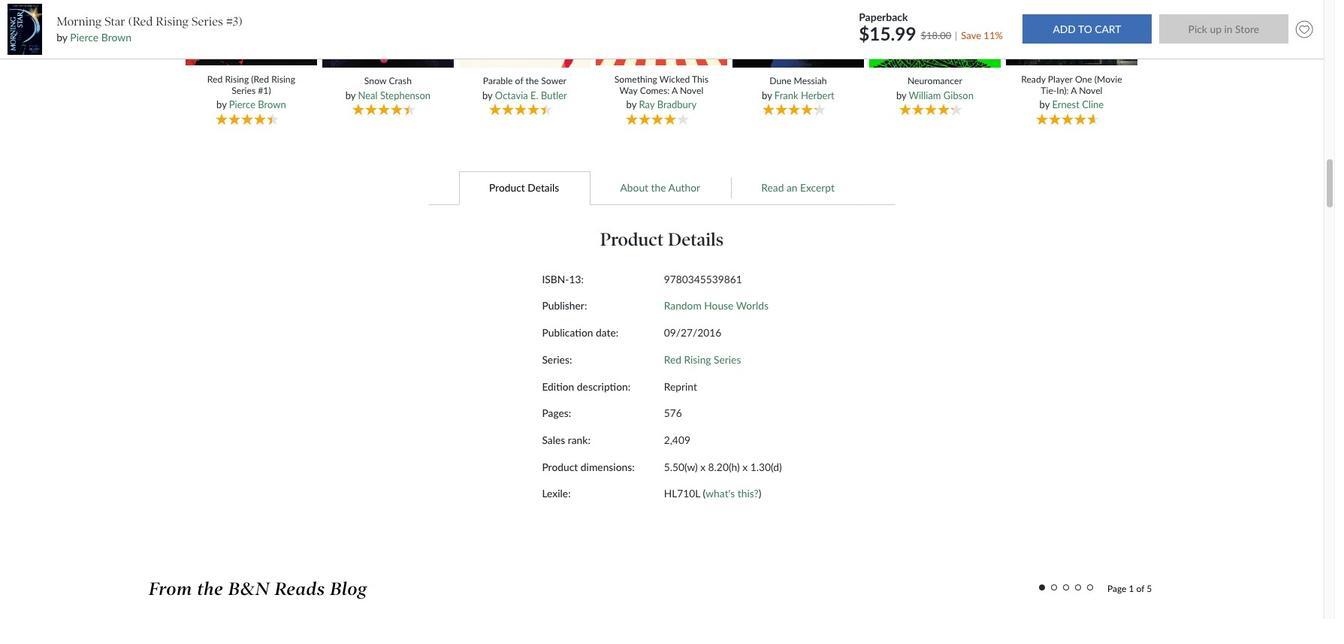 Task type: describe. For each thing, give the bounding box(es) containing it.
series:
[[542, 353, 572, 366]]

william gibson link
[[909, 89, 974, 101]]

series for #3)
[[192, 14, 223, 28]]

parable of the sower by octavia e. butler
[[482, 76, 567, 101]]

b&n reads blog
[[228, 578, 368, 599]]

by inside something wicked this way comes: a novel by ray bradbury
[[626, 99, 637, 111]]

octavia
[[495, 89, 528, 101]]

ernest cline link
[[1052, 99, 1104, 111]]

5.50(w)
[[664, 460, 698, 473]]

by inside snow crash by neal stephenson
[[345, 89, 356, 101]]

1 horizontal spatial product
[[542, 460, 578, 473]]

1 vertical spatial product
[[600, 228, 664, 250]]

ready player one (movie tie-in): a novel by ernest cline
[[1021, 74, 1122, 111]]

gibson
[[944, 89, 974, 101]]

stephenson
[[380, 89, 431, 101]]

rising inside product details tab panel
[[684, 353, 711, 366]]

ready player one (movie tie-in): a novel link
[[1016, 74, 1128, 96]]

one
[[1075, 74, 1092, 85]]

dune messiah link
[[743, 76, 854, 87]]

09/27/2016
[[664, 326, 722, 339]]

sales rank:
[[542, 434, 591, 446]]

publisher:
[[542, 299, 587, 312]]

product details tab panel
[[400, 206, 925, 537]]

isbn-
[[542, 273, 569, 285]]

publication
[[542, 326, 593, 339]]

snow crash by neal stephenson
[[345, 76, 431, 101]]

by inside dune messiah by frank herbert
[[762, 89, 772, 101]]

0 vertical spatial product
[[489, 181, 525, 194]]

frank herbert link
[[775, 89, 835, 101]]

octavia e. butler link
[[495, 89, 567, 101]]

something wicked this way comes: a novel link
[[606, 74, 717, 96]]

something
[[615, 74, 657, 85]]

neuromancer by william gibson
[[896, 76, 974, 101]]

parable of the sower link
[[469, 76, 581, 87]]

morning star (red rising series #3) image
[[7, 4, 42, 55]]

)
[[759, 487, 762, 500]]

red rising series
[[664, 353, 741, 366]]

random house worlds
[[664, 299, 769, 312]]

red rising (red rising series #1) element
[[184, 0, 323, 127]]

lexile:
[[542, 487, 571, 500]]

in):
[[1057, 85, 1069, 96]]

add to wishlist image
[[1292, 17, 1317, 41]]

neuromancer
[[908, 76, 963, 87]]

pierce for rising
[[229, 99, 256, 111]]

novel inside something wicked this way comes: a novel by ray bradbury
[[680, 85, 704, 96]]

what's
[[706, 487, 735, 500]]

publication date:
[[542, 326, 619, 339]]

pages:
[[542, 407, 571, 420]]

edition description:
[[542, 380, 631, 393]]

this?
[[738, 487, 759, 500]]

rank:
[[568, 434, 591, 446]]

save 11%
[[961, 29, 1003, 41]]

random
[[664, 299, 702, 312]]

way
[[620, 85, 638, 96]]

red for red rising series
[[664, 353, 682, 366]]

ready
[[1021, 74, 1046, 85]]

#1)
[[258, 85, 271, 96]]

description:
[[577, 380, 631, 393]]

0 horizontal spatial pierce brown link
[[70, 31, 132, 44]]

messiah
[[794, 76, 827, 87]]

parable of the sower element
[[457, 0, 596, 127]]

red rising (red rising series #1) by pierce brown
[[207, 74, 295, 111]]

from
[[149, 578, 192, 599]]

red rising series link
[[664, 353, 741, 366]]

576
[[664, 407, 682, 420]]

product details inside tab list
[[489, 181, 559, 194]]

0 vertical spatial details
[[528, 181, 559, 194]]

comes:
[[640, 85, 670, 96]]

read
[[762, 181, 784, 194]]

a inside ready player one (movie tie-in): a novel by ernest cline
[[1071, 85, 1077, 96]]

tie-
[[1041, 85, 1057, 96]]

details inside tab panel
[[668, 228, 724, 250]]

pierce for star
[[70, 31, 99, 44]]

2,409
[[664, 434, 691, 446]]

brown for star
[[101, 31, 132, 44]]

about the author link
[[590, 171, 731, 206]]

13:
[[569, 273, 584, 285]]

snow
[[364, 76, 386, 87]]

isbn-13:
[[542, 273, 584, 285]]

read an excerpt link
[[731, 171, 865, 206]]

cline
[[1082, 99, 1104, 111]]

series inside product details tab panel
[[714, 353, 741, 366]]

$18.00
[[921, 29, 952, 41]]

sales
[[542, 434, 565, 446]]

dimensions:
[[581, 460, 635, 473]]

read an excerpt
[[762, 181, 835, 194]]

worlds
[[736, 299, 769, 312]]

$15.99 $18.00
[[859, 22, 952, 44]]

1
[[1129, 583, 1134, 594]]

novel inside ready player one (movie tie-in): a novel by ernest cline
[[1079, 85, 1103, 96]]

snow crash link
[[332, 76, 444, 87]]



Task type: locate. For each thing, give the bounding box(es) containing it.
(
[[703, 487, 706, 500]]

reprint
[[664, 380, 697, 393]]

5
[[1147, 583, 1152, 594]]

1.30(d)
[[750, 460, 782, 473]]

by down morning
[[57, 31, 67, 44]]

tab list
[[156, 171, 1168, 206]]

2 horizontal spatial series
[[714, 353, 741, 366]]

0 vertical spatial pierce brown link
[[70, 31, 132, 44]]

2 a from the left
[[1071, 85, 1077, 96]]

1 a from the left
[[672, 85, 678, 96]]

(red right star
[[128, 14, 153, 28]]

dune messiah element
[[731, 0, 870, 127]]

rising inside "morning star (red rising series #3) by pierce brown"
[[156, 14, 189, 28]]

by down way
[[626, 99, 637, 111]]

2 novel from the left
[[1079, 85, 1103, 96]]

$15.99
[[859, 22, 917, 44]]

page 1 of 5
[[1108, 583, 1152, 594]]

the up octavia e. butler link
[[526, 76, 539, 87]]

0 vertical spatial of
[[515, 76, 523, 87]]

pierce inside "morning star (red rising series #3) by pierce brown"
[[70, 31, 99, 44]]

a right in):
[[1071, 85, 1077, 96]]

product details link
[[459, 171, 590, 206]]

x left 8.20(h) in the bottom of the page
[[701, 460, 706, 473]]

something wicked this way comes: a novel by ray bradbury
[[615, 74, 709, 111]]

of inside parable of the sower by octavia e. butler
[[515, 76, 523, 87]]

butler
[[541, 89, 567, 101]]

the
[[526, 76, 539, 87], [651, 181, 666, 194], [197, 578, 223, 599]]

(red for star
[[128, 14, 153, 28]]

pierce down the red rising (red rising series #1) link
[[229, 99, 256, 111]]

None submit
[[1023, 15, 1152, 44], [1159, 15, 1289, 44], [1023, 15, 1152, 44], [1159, 15, 1289, 44]]

series left #1)
[[232, 85, 256, 96]]

1 vertical spatial pierce brown link
[[229, 99, 286, 111]]

0 horizontal spatial of
[[515, 76, 523, 87]]

by inside parable of the sower by octavia e. butler
[[482, 89, 493, 101]]

author
[[669, 181, 700, 194]]

1 horizontal spatial series
[[232, 85, 256, 96]]

9780345539861
[[664, 273, 742, 285]]

0 horizontal spatial a
[[672, 85, 678, 96]]

1 vertical spatial pierce
[[229, 99, 256, 111]]

william
[[909, 89, 941, 101]]

series down 09/27/2016
[[714, 353, 741, 366]]

0 horizontal spatial product
[[489, 181, 525, 194]]

2 x from the left
[[743, 460, 748, 473]]

snow crash element
[[320, 0, 459, 127]]

dune messiah by frank herbert
[[762, 76, 835, 101]]

by down the red rising (red rising series #1) link
[[216, 99, 227, 111]]

1 horizontal spatial brown
[[258, 99, 286, 111]]

2 vertical spatial the
[[197, 578, 223, 599]]

2 horizontal spatial the
[[651, 181, 666, 194]]

(red up #1)
[[251, 74, 269, 85]]

0 horizontal spatial series
[[192, 14, 223, 28]]

series for #1)
[[232, 85, 256, 96]]

neal stephenson link
[[358, 89, 431, 101]]

1 horizontal spatial product details
[[600, 228, 724, 250]]

ray
[[639, 99, 655, 111]]

by down parable at the left
[[482, 89, 493, 101]]

product details
[[489, 181, 559, 194], [600, 228, 724, 250]]

(red
[[128, 14, 153, 28], [251, 74, 269, 85]]

random house worlds link
[[664, 299, 769, 312]]

red for red rising (red rising series #1) by pierce brown
[[207, 74, 223, 85]]

(red inside "morning star (red rising series #3) by pierce brown"
[[128, 14, 153, 28]]

(movie
[[1095, 74, 1122, 85]]

by left "frank"
[[762, 89, 772, 101]]

pierce brown link down star
[[70, 31, 132, 44]]

1 horizontal spatial novel
[[1079, 85, 1103, 96]]

excerpt
[[800, 181, 835, 194]]

by inside neuromancer by william gibson
[[896, 89, 907, 101]]

the for about the author
[[651, 181, 666, 194]]

by left neal
[[345, 89, 356, 101]]

series left #3)
[[192, 14, 223, 28]]

novel down one
[[1079, 85, 1103, 96]]

0 horizontal spatial product details
[[489, 181, 559, 194]]

1 horizontal spatial x
[[743, 460, 748, 473]]

the inside parable of the sower by octavia e. butler
[[526, 76, 539, 87]]

by inside ready player one (movie tie-in): a novel by ernest cline
[[1040, 99, 1050, 111]]

neuromancer element
[[868, 0, 1006, 127]]

1 horizontal spatial pierce brown link
[[229, 99, 286, 111]]

1 vertical spatial the
[[651, 181, 666, 194]]

about
[[620, 181, 649, 194]]

page
[[1108, 583, 1127, 594]]

1 horizontal spatial the
[[526, 76, 539, 87]]

pierce
[[70, 31, 99, 44], [229, 99, 256, 111]]

0 horizontal spatial pierce
[[70, 31, 99, 44]]

hl710l
[[664, 487, 700, 500]]

brown for rising
[[258, 99, 286, 111]]

0 vertical spatial the
[[526, 76, 539, 87]]

2 horizontal spatial product
[[600, 228, 664, 250]]

hl710l ( what's this? )
[[664, 487, 762, 500]]

a down wicked
[[672, 85, 678, 96]]

1 vertical spatial details
[[668, 228, 724, 250]]

something wicked this way comes: a novel element
[[594, 0, 733, 127]]

player
[[1048, 74, 1073, 85]]

pierce brown link down #1)
[[229, 99, 286, 111]]

of up octavia
[[515, 76, 523, 87]]

tab list containing product details
[[156, 171, 1168, 206]]

1 vertical spatial series
[[232, 85, 256, 96]]

of
[[515, 76, 523, 87], [1137, 583, 1145, 594]]

1 horizontal spatial pierce
[[229, 99, 256, 111]]

pierce down morning
[[70, 31, 99, 44]]

of right 1
[[1137, 583, 1145, 594]]

ready player one (movie tie-in): a novel element
[[1005, 0, 1143, 127]]

by left william at the top right of the page
[[896, 89, 907, 101]]

product dimensions:
[[542, 460, 635, 473]]

5.50(w) x 8.20(h) x 1.30(d)
[[664, 460, 782, 473]]

0 vertical spatial red
[[207, 74, 223, 85]]

2 vertical spatial product
[[542, 460, 578, 473]]

neal
[[358, 89, 378, 101]]

by down tie-
[[1040, 99, 1050, 111]]

1 novel from the left
[[680, 85, 704, 96]]

0 vertical spatial brown
[[101, 31, 132, 44]]

1 horizontal spatial red
[[664, 353, 682, 366]]

morning
[[57, 14, 102, 28]]

pierce inside red rising (red rising series #1) by pierce brown
[[229, 99, 256, 111]]

product details inside tab panel
[[600, 228, 724, 250]]

paperback
[[859, 10, 908, 23]]

this
[[692, 74, 709, 85]]

0 horizontal spatial the
[[197, 578, 223, 599]]

the right 'from'
[[197, 578, 223, 599]]

from the b&n reads blog
[[149, 578, 368, 599]]

an
[[787, 181, 798, 194]]

red inside product details tab panel
[[664, 353, 682, 366]]

brown down #1)
[[258, 99, 286, 111]]

brown inside "morning star (red rising series #3) by pierce brown"
[[101, 31, 132, 44]]

0 horizontal spatial brown
[[101, 31, 132, 44]]

1 vertical spatial of
[[1137, 583, 1145, 594]]

red
[[207, 74, 223, 85], [664, 353, 682, 366]]

neuromancer link
[[879, 76, 991, 87]]

0 horizontal spatial novel
[[680, 85, 704, 96]]

star
[[105, 14, 125, 28]]

0 vertical spatial (red
[[128, 14, 153, 28]]

frank
[[775, 89, 799, 101]]

house
[[704, 299, 734, 312]]

e.
[[531, 89, 539, 101]]

8.20(h)
[[708, 460, 740, 473]]

by inside red rising (red rising series #1) by pierce brown
[[216, 99, 227, 111]]

0 horizontal spatial details
[[528, 181, 559, 194]]

x left 1.30(d)
[[743, 460, 748, 473]]

1 x from the left
[[701, 460, 706, 473]]

parable
[[483, 76, 513, 87]]

bradbury
[[657, 99, 697, 111]]

0 horizontal spatial red
[[207, 74, 223, 85]]

1 horizontal spatial details
[[668, 228, 724, 250]]

1 vertical spatial brown
[[258, 99, 286, 111]]

x
[[701, 460, 706, 473], [743, 460, 748, 473]]

ray bradbury link
[[639, 99, 697, 111]]

the for from the b&n reads blog
[[197, 578, 223, 599]]

1 vertical spatial product details
[[600, 228, 724, 250]]

0 horizontal spatial (red
[[128, 14, 153, 28]]

brown down star
[[101, 31, 132, 44]]

2 vertical spatial series
[[714, 353, 741, 366]]

red rising (red rising series #1) link
[[196, 74, 307, 96]]

herbert
[[801, 89, 835, 101]]

1 horizontal spatial a
[[1071, 85, 1077, 96]]

brown inside red rising (red rising series #1) by pierce brown
[[258, 99, 286, 111]]

series inside "morning star (red rising series #3) by pierce brown"
[[192, 14, 223, 28]]

1 horizontal spatial (red
[[251, 74, 269, 85]]

crash
[[389, 76, 412, 87]]

1 vertical spatial red
[[664, 353, 682, 366]]

(red for rising
[[251, 74, 269, 85]]

novel down this
[[680, 85, 704, 96]]

by
[[57, 31, 67, 44], [345, 89, 356, 101], [482, 89, 493, 101], [762, 89, 772, 101], [896, 89, 907, 101], [216, 99, 227, 111], [626, 99, 637, 111], [1040, 99, 1050, 111]]

a inside something wicked this way comes: a novel by ray bradbury
[[672, 85, 678, 96]]

0 vertical spatial product details
[[489, 181, 559, 194]]

series inside red rising (red rising series #1) by pierce brown
[[232, 85, 256, 96]]

0 vertical spatial series
[[192, 14, 223, 28]]

details
[[528, 181, 559, 194], [668, 228, 724, 250]]

pierce brown link
[[70, 31, 132, 44], [229, 99, 286, 111]]

edition
[[542, 380, 574, 393]]

date:
[[596, 326, 619, 339]]

0 vertical spatial pierce
[[70, 31, 99, 44]]

novel
[[680, 85, 704, 96], [1079, 85, 1103, 96]]

by inside "morning star (red rising series #3) by pierce brown"
[[57, 31, 67, 44]]

the right about
[[651, 181, 666, 194]]

0 horizontal spatial x
[[701, 460, 706, 473]]

1 vertical spatial (red
[[251, 74, 269, 85]]

(red inside red rising (red rising series #1) by pierce brown
[[251, 74, 269, 85]]

sower
[[541, 76, 567, 87]]

1 horizontal spatial of
[[1137, 583, 1145, 594]]

red inside red rising (red rising series #1) by pierce brown
[[207, 74, 223, 85]]

what's this? link
[[706, 487, 759, 500]]



Task type: vqa. For each thing, say whether or not it's contained in the screenshot.


